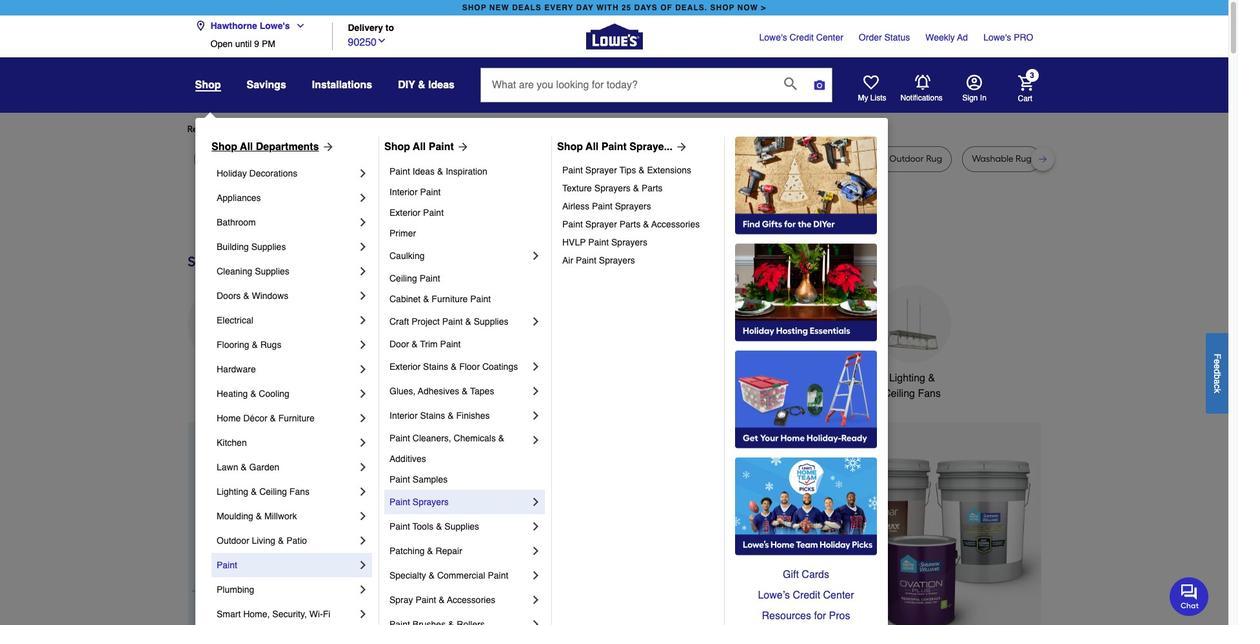 Task type: locate. For each thing, give the bounding box(es) containing it.
1 and from the left
[[535, 154, 552, 165]]

0 vertical spatial interior
[[390, 187, 418, 197]]

2 all from the left
[[413, 141, 426, 153]]

lowe's inside 'lowe's credit center' link
[[760, 32, 788, 43]]

1 horizontal spatial furniture
[[432, 294, 468, 305]]

exterior stains & floor coatings link
[[390, 355, 530, 379]]

e up the b
[[1213, 364, 1223, 369]]

sprayer inside the paint sprayer tips & extensions link
[[586, 165, 617, 175]]

for
[[291, 124, 303, 135], [406, 124, 418, 135], [814, 611, 827, 623]]

1 allen from the left
[[513, 154, 533, 165]]

2 washable from the left
[[972, 154, 1014, 165]]

smart home, security, wi-fi
[[217, 610, 331, 620]]

allen and roth area rug
[[513, 154, 612, 165]]

diy
[[398, 79, 415, 91]]

chevron right image for building supplies
[[357, 241, 370, 254]]

shop left new
[[462, 3, 487, 12]]

2 horizontal spatial ceiling
[[884, 388, 915, 400]]

and for allen and roth area rug
[[535, 154, 552, 165]]

7 rug from the left
[[815, 154, 831, 165]]

exterior for exterior stains & floor coatings
[[390, 362, 421, 372]]

credit up search image
[[790, 32, 814, 43]]

sprayers down samples in the bottom of the page
[[413, 497, 449, 508]]

chevron right image for paint cleaners, chemicals & additives
[[530, 434, 543, 447]]

2 horizontal spatial area
[[794, 154, 813, 165]]

0 horizontal spatial parts
[[620, 219, 641, 230]]

appliances up "heating"
[[201, 373, 251, 384]]

holiday decorations link
[[217, 161, 357, 186]]

kitchen link
[[217, 431, 357, 455]]

paint up hvlp
[[563, 219, 583, 230]]

paint up additives
[[390, 434, 410, 444]]

1 horizontal spatial fans
[[918, 388, 941, 400]]

exterior stains & floor coatings
[[390, 362, 518, 372]]

1 rug from the left
[[204, 154, 220, 165]]

3 shop from the left
[[557, 141, 583, 153]]

door & trim paint link
[[390, 334, 543, 355]]

3 all from the left
[[586, 141, 599, 153]]

roth up texture
[[554, 154, 572, 165]]

center inside 'lowe's credit center' link
[[817, 32, 844, 43]]

chevron right image for moulding & millwork
[[357, 510, 370, 523]]

0 horizontal spatial fans
[[290, 487, 310, 497]]

arrow right image for shop all paint
[[454, 141, 470, 154]]

1 vertical spatial interior
[[390, 411, 418, 421]]

shop all departments
[[212, 141, 319, 153]]

0 horizontal spatial furniture
[[279, 414, 315, 424]]

0 vertical spatial smart
[[786, 373, 813, 384]]

0 horizontal spatial accessories
[[447, 595, 496, 606]]

0 vertical spatial exterior
[[390, 208, 421, 218]]

0 horizontal spatial for
[[291, 124, 303, 135]]

building supplies
[[217, 242, 286, 252]]

0 horizontal spatial smart
[[217, 610, 241, 620]]

1 horizontal spatial roth
[[683, 154, 702, 165]]

interior down glues,
[[390, 411, 418, 421]]

1 horizontal spatial you
[[419, 124, 435, 135]]

1 vertical spatial exterior
[[390, 362, 421, 372]]

ceiling inside the lighting & ceiling fans "link"
[[259, 487, 287, 497]]

christmas
[[399, 373, 445, 384]]

accessories up hvlp paint sprayers link
[[652, 219, 700, 230]]

moulding & millwork
[[217, 512, 297, 522]]

lowe's home team holiday picks. image
[[735, 458, 877, 556]]

of
[[661, 3, 673, 12]]

interior stains & finishes
[[390, 411, 490, 421]]

cart
[[1018, 94, 1033, 103]]

1 horizontal spatial shop
[[385, 141, 410, 153]]

center for lowe's credit center
[[824, 590, 855, 602]]

all down recommended searches for you heading
[[586, 141, 599, 153]]

supplies inside craft project paint & supplies link
[[474, 317, 509, 327]]

1 vertical spatial sprayer
[[586, 219, 617, 230]]

1 horizontal spatial accessories
[[652, 219, 700, 230]]

patching
[[390, 546, 425, 557]]

2 exterior from the top
[[390, 362, 421, 372]]

you
[[305, 124, 320, 135], [419, 124, 435, 135]]

all down recommended searches for you
[[240, 141, 253, 153]]

paint inside "link"
[[470, 294, 491, 305]]

ceiling inside lighting & ceiling fans button
[[884, 388, 915, 400]]

1 vertical spatial kitchen
[[217, 438, 247, 448]]

you up arrow right icon
[[305, 124, 320, 135]]

1 horizontal spatial home
[[816, 373, 843, 384]]

accessories
[[652, 219, 700, 230], [447, 595, 496, 606]]

caulking
[[390, 251, 425, 261]]

bathroom inside button
[[694, 373, 739, 384]]

weekly ad link
[[926, 31, 968, 44]]

1 vertical spatial credit
[[793, 590, 821, 602]]

center left order
[[817, 32, 844, 43]]

stains for interior
[[420, 411, 445, 421]]

chevron right image
[[357, 216, 370, 229], [357, 241, 370, 254], [357, 265, 370, 278], [357, 290, 370, 303], [530, 315, 543, 328], [357, 363, 370, 376], [530, 434, 543, 447], [357, 437, 370, 450], [357, 510, 370, 523], [530, 521, 543, 534], [357, 535, 370, 548], [357, 559, 370, 572], [357, 584, 370, 597], [530, 619, 543, 626]]

sprayer for tips
[[586, 165, 617, 175]]

2 shop from the left
[[385, 141, 410, 153]]

primer link
[[390, 223, 543, 244]]

1 shop from the left
[[212, 141, 237, 153]]

specialty
[[390, 571, 426, 581]]

0 vertical spatial ceiling
[[390, 274, 417, 284]]

1 horizontal spatial allen
[[642, 154, 662, 165]]

credit up resources for pros link
[[793, 590, 821, 602]]

1 vertical spatial decorations
[[395, 388, 450, 400]]

day
[[576, 3, 594, 12]]

shop all paint spraye... link
[[557, 139, 688, 155]]

0 vertical spatial ideas
[[428, 79, 455, 91]]

2 e from the top
[[1213, 364, 1223, 369]]

chevron right image for heating & cooling
[[357, 388, 370, 401]]

paint down paint samples
[[390, 497, 410, 508]]

supplies
[[251, 242, 286, 252], [255, 266, 290, 277], [474, 317, 509, 327], [445, 522, 479, 532]]

commercial
[[437, 571, 486, 581]]

for up departments
[[291, 124, 303, 135]]

1 horizontal spatial and
[[664, 154, 681, 165]]

shop up "allen and roth area rug"
[[557, 141, 583, 153]]

interior paint
[[390, 187, 441, 197]]

heating & cooling link
[[217, 382, 357, 406]]

location image
[[195, 21, 205, 31]]

find gifts for the diyer. image
[[735, 137, 877, 235]]

for for suggestions
[[406, 124, 418, 135]]

supplies up "cleaning supplies"
[[251, 242, 286, 252]]

supplies inside the cleaning supplies "link"
[[255, 266, 290, 277]]

parts down the paint sprayer tips & extensions link
[[642, 183, 663, 194]]

credit for lowe's
[[793, 590, 821, 602]]

paint down cabinet & furniture paint
[[442, 317, 463, 327]]

bathroom button
[[678, 286, 755, 386]]

1 vertical spatial appliances
[[201, 373, 251, 384]]

chevron right image for smart home, security, wi-fi
[[357, 608, 370, 621]]

electrical
[[217, 315, 253, 326]]

1 horizontal spatial area
[[575, 154, 594, 165]]

sprayer for parts
[[586, 219, 617, 230]]

supplies inside paint tools & supplies link
[[445, 522, 479, 532]]

spraye...
[[630, 141, 673, 153]]

sprayer up texture sprayers & parts
[[586, 165, 617, 175]]

1 horizontal spatial all
[[413, 141, 426, 153]]

interior
[[390, 187, 418, 197], [390, 411, 418, 421]]

1 vertical spatial bathroom
[[694, 373, 739, 384]]

status
[[885, 32, 910, 43]]

chevron right image for caulking
[[530, 250, 543, 263]]

appliances
[[217, 193, 261, 203], [201, 373, 251, 384]]

all for shop all paint spraye...
[[586, 141, 599, 153]]

1 horizontal spatial arrow right image
[[673, 141, 688, 154]]

1 washable from the left
[[750, 154, 791, 165]]

parts
[[642, 183, 663, 194], [620, 219, 641, 230]]

0 horizontal spatial you
[[305, 124, 320, 135]]

0 vertical spatial center
[[817, 32, 844, 43]]

recommended searches for you
[[187, 124, 320, 135]]

allen for allen and roth area rug
[[513, 154, 533, 165]]

parts up hvlp paint sprayers link
[[620, 219, 641, 230]]

0 horizontal spatial roth
[[554, 154, 572, 165]]

1 vertical spatial fans
[[290, 487, 310, 497]]

heating & cooling
[[217, 389, 290, 399]]

kitchen down coatings
[[483, 373, 518, 384]]

2 horizontal spatial lowe's
[[984, 32, 1012, 43]]

air
[[563, 255, 574, 266]]

arrow right image for shop all paint spraye...
[[673, 141, 688, 154]]

interior up the exterior paint
[[390, 187, 418, 197]]

a
[[1213, 379, 1223, 384]]

shop up 5x8
[[212, 141, 237, 153]]

0 horizontal spatial shop
[[462, 3, 487, 12]]

exterior up primer
[[390, 208, 421, 218]]

0 horizontal spatial shop
[[212, 141, 237, 153]]

sprayers down paint sprayer parts & accessories
[[612, 237, 648, 248]]

1 you from the left
[[305, 124, 320, 135]]

lowe's pro link
[[984, 31, 1034, 44]]

2 vertical spatial ceiling
[[259, 487, 287, 497]]

1 vertical spatial stains
[[420, 411, 445, 421]]

allen down spraye...
[[642, 154, 662, 165]]

furniture up craft project paint & supplies
[[432, 294, 468, 305]]

1 vertical spatial home
[[217, 414, 241, 424]]

0 horizontal spatial home
[[217, 414, 241, 424]]

to
[[386, 23, 394, 33]]

1 horizontal spatial shop
[[711, 3, 735, 12]]

delivery
[[348, 23, 383, 33]]

lawn
[[217, 463, 238, 473]]

appliances link
[[217, 186, 357, 210]]

lowe's up pm
[[260, 21, 290, 31]]

1 roth from the left
[[554, 154, 572, 165]]

and for allen and roth rug
[[664, 154, 681, 165]]

stains for exterior
[[423, 362, 448, 372]]

building supplies link
[[217, 235, 357, 259]]

now
[[738, 3, 759, 12]]

weekly
[[926, 32, 955, 43]]

d
[[1213, 369, 1223, 374]]

arrow right image
[[454, 141, 470, 154], [673, 141, 688, 154], [1018, 535, 1031, 548]]

paint right commercial
[[488, 571, 509, 581]]

chevron down image
[[290, 21, 306, 31]]

0 horizontal spatial arrow right image
[[454, 141, 470, 154]]

decorations down rug rug at left top
[[249, 168, 298, 179]]

spray paint & accessories
[[390, 595, 496, 606]]

lighting & ceiling fans inside button
[[884, 373, 941, 400]]

for up scroll to item #5 image
[[814, 611, 827, 623]]

lighting & ceiling fans inside "link"
[[217, 487, 310, 497]]

1 vertical spatial lighting & ceiling fans
[[217, 487, 310, 497]]

5 rug from the left
[[596, 154, 612, 165]]

exterior
[[390, 208, 421, 218], [390, 362, 421, 372]]

lowe's inside lowe's pro link
[[984, 32, 1012, 43]]

1 vertical spatial accessories
[[447, 595, 496, 606]]

0 horizontal spatial lighting
[[217, 487, 248, 497]]

supplies down paint sprayers link
[[445, 522, 479, 532]]

decorations for christmas
[[395, 388, 450, 400]]

1 e from the top
[[1213, 359, 1223, 364]]

gift cards
[[783, 570, 830, 581]]

Search Query text field
[[481, 68, 774, 102]]

holiday hosting essentials. image
[[735, 244, 877, 342]]

electrical link
[[217, 308, 357, 333]]

arrow left image
[[427, 535, 440, 548]]

all for shop all paint
[[413, 141, 426, 153]]

0 vertical spatial sprayer
[[586, 165, 617, 175]]

holiday decorations
[[217, 168, 298, 179]]

lowe's home improvement lists image
[[864, 75, 879, 90]]

furniture up kitchen link
[[279, 414, 315, 424]]

rugs
[[260, 340, 282, 350]]

paint up cabinet & furniture paint
[[420, 274, 440, 284]]

0 horizontal spatial lowe's
[[260, 21, 290, 31]]

1 horizontal spatial for
[[406, 124, 418, 135]]

roth up extensions
[[683, 154, 702, 165]]

paint tools & supplies link
[[390, 515, 530, 539]]

0 horizontal spatial ceiling
[[259, 487, 287, 497]]

and
[[535, 154, 552, 165], [664, 154, 681, 165]]

chat invite button image
[[1170, 577, 1210, 617]]

lowe's down >
[[760, 32, 788, 43]]

chevron right image for craft project paint & supplies
[[530, 315, 543, 328]]

home inside button
[[816, 373, 843, 384]]

stains up "christmas"
[[423, 362, 448, 372]]

2 sprayer from the top
[[586, 219, 617, 230]]

2 you from the left
[[419, 124, 435, 135]]

1 vertical spatial ceiling
[[884, 388, 915, 400]]

0 vertical spatial decorations
[[249, 168, 298, 179]]

0 vertical spatial lighting
[[890, 373, 926, 384]]

1 interior from the top
[[390, 187, 418, 197]]

chevron right image for bathroom
[[357, 216, 370, 229]]

chevron right image for hardware
[[357, 363, 370, 376]]

chevron right image for interior stains & finishes
[[530, 410, 543, 423]]

0 horizontal spatial allen
[[513, 154, 533, 165]]

2 horizontal spatial arrow right image
[[1018, 535, 1031, 548]]

0 horizontal spatial washable
[[750, 154, 791, 165]]

smart home button
[[776, 286, 853, 386]]

plumbing link
[[217, 578, 357, 603]]

center inside lowe's credit center link
[[824, 590, 855, 602]]

sprayers for airless paint sprayers
[[615, 201, 651, 212]]

1 all from the left
[[240, 141, 253, 153]]

you for more suggestions for you
[[419, 124, 435, 135]]

ideas down furniture
[[413, 166, 435, 177]]

smart inside button
[[786, 373, 813, 384]]

1 horizontal spatial lighting
[[890, 373, 926, 384]]

None search field
[[481, 68, 833, 114]]

0 vertical spatial lighting & ceiling fans
[[884, 373, 941, 400]]

allen and roth rug
[[642, 154, 720, 165]]

decorations down "christmas"
[[395, 388, 450, 400]]

0 vertical spatial furniture
[[432, 294, 468, 305]]

1 sprayer from the top
[[586, 165, 617, 175]]

1 area from the left
[[330, 154, 349, 165]]

credit
[[790, 32, 814, 43], [793, 590, 821, 602]]

1 horizontal spatial kitchen
[[483, 373, 518, 384]]

smart for smart home, security, wi-fi
[[217, 610, 241, 620]]

roth for area
[[554, 154, 572, 165]]

e up d
[[1213, 359, 1223, 364]]

shop down 'more suggestions for you' link
[[385, 141, 410, 153]]

chevron right image for flooring & rugs
[[357, 339, 370, 352]]

2 allen from the left
[[642, 154, 662, 165]]

lighting
[[890, 373, 926, 384], [217, 487, 248, 497]]

paint right trim
[[440, 339, 461, 350]]

0 vertical spatial fans
[[918, 388, 941, 400]]

0 vertical spatial credit
[[790, 32, 814, 43]]

0 vertical spatial home
[[816, 373, 843, 384]]

washable for washable area rug
[[750, 154, 791, 165]]

ideas right diy
[[428, 79, 455, 91]]

0 horizontal spatial and
[[535, 154, 552, 165]]

chevron right image
[[357, 167, 370, 180], [357, 192, 370, 205], [530, 250, 543, 263], [357, 314, 370, 327], [357, 339, 370, 352], [530, 361, 543, 374], [530, 385, 543, 398], [357, 388, 370, 401], [530, 410, 543, 423], [357, 412, 370, 425], [357, 461, 370, 474], [357, 486, 370, 499], [530, 496, 543, 509], [530, 545, 543, 558], [530, 570, 543, 583], [530, 594, 543, 607], [357, 608, 370, 621]]

hardware link
[[217, 357, 357, 382]]

b
[[1213, 374, 1223, 379]]

lowe's credit center link
[[760, 31, 844, 44]]

chevron right image for exterior stains & floor coatings
[[530, 361, 543, 374]]

2 horizontal spatial all
[[586, 141, 599, 153]]

lowe's
[[260, 21, 290, 31], [760, 32, 788, 43], [984, 32, 1012, 43]]

texture sprayers & parts
[[563, 183, 663, 194]]

allen right desk
[[513, 154, 533, 165]]

paint down ceiling paint link
[[470, 294, 491, 305]]

2 and from the left
[[664, 154, 681, 165]]

0 vertical spatial appliances
[[217, 193, 261, 203]]

supplies inside building supplies link
[[251, 242, 286, 252]]

hawthorne lowe's button
[[195, 13, 311, 39]]

1 horizontal spatial smart
[[786, 373, 813, 384]]

chevron right image for cleaning supplies
[[357, 265, 370, 278]]

paint inside the paint cleaners, chemicals & additives
[[390, 434, 410, 444]]

furniture
[[397, 154, 433, 165]]

kitchen inside button
[[483, 373, 518, 384]]

0 horizontal spatial area
[[330, 154, 349, 165]]

christmas decorations button
[[384, 286, 461, 402]]

accessories down commercial
[[447, 595, 496, 606]]

1 horizontal spatial lowe's
[[760, 32, 788, 43]]

0 vertical spatial stains
[[423, 362, 448, 372]]

1 horizontal spatial decorations
[[395, 388, 450, 400]]

exterior up "christmas"
[[390, 362, 421, 372]]

for up shop all paint
[[406, 124, 418, 135]]

0 vertical spatial accessories
[[652, 219, 700, 230]]

sprayer up hvlp paint sprayers at the top of the page
[[586, 219, 617, 230]]

arrow right image inside shop all paint link
[[454, 141, 470, 154]]

chevron right image for patching & repair
[[530, 545, 543, 558]]

smart for smart home
[[786, 373, 813, 384]]

appliances down holiday
[[217, 193, 261, 203]]

hawthorne
[[211, 21, 257, 31]]

paint link
[[217, 554, 357, 578]]

paint up paint ideas & inspiration on the left
[[429, 141, 454, 153]]

2 horizontal spatial shop
[[557, 141, 583, 153]]

2 roth from the left
[[683, 154, 702, 165]]

1 horizontal spatial lighting & ceiling fans
[[884, 373, 941, 400]]

decorations inside button
[[395, 388, 450, 400]]

cleaning supplies link
[[217, 259, 357, 284]]

you up shop all paint link
[[419, 124, 435, 135]]

lowe's left the pro
[[984, 32, 1012, 43]]

0 horizontal spatial all
[[240, 141, 253, 153]]

more
[[330, 124, 351, 135]]

glues, adhesives & tapes
[[390, 386, 494, 397]]

2 interior from the top
[[390, 411, 418, 421]]

0 vertical spatial bathroom
[[217, 217, 256, 228]]

1 horizontal spatial washable
[[972, 154, 1014, 165]]

&
[[418, 79, 426, 91], [639, 165, 645, 175], [437, 166, 443, 177], [633, 183, 639, 194], [643, 219, 649, 230], [243, 291, 249, 301], [423, 294, 429, 305], [465, 317, 471, 327], [412, 339, 418, 350], [252, 340, 258, 350], [451, 362, 457, 372], [929, 373, 936, 384], [462, 386, 468, 397], [250, 389, 256, 399], [448, 411, 454, 421], [270, 414, 276, 424], [499, 434, 505, 444], [241, 463, 247, 473], [251, 487, 257, 497], [256, 512, 262, 522], [436, 522, 442, 532], [278, 536, 284, 546], [427, 546, 433, 557], [429, 571, 435, 581], [439, 595, 445, 606]]

specialty & commercial paint
[[390, 571, 509, 581]]

1 horizontal spatial bathroom
[[694, 373, 739, 384]]

roth for rug
[[683, 154, 702, 165]]

cooling
[[259, 389, 290, 399]]

4 rug from the left
[[351, 154, 367, 165]]

shop left the now
[[711, 3, 735, 12]]

chevron right image for paint
[[357, 559, 370, 572]]

paint down 'interior paint'
[[423, 208, 444, 218]]

adhesives
[[418, 386, 459, 397]]

0 horizontal spatial lighting & ceiling fans
[[217, 487, 310, 497]]

supplies down cabinet & furniture paint "link"
[[474, 317, 509, 327]]

1 vertical spatial smart
[[217, 610, 241, 620]]

shop new deals every day with 25 days of deals. shop now >
[[462, 3, 767, 12]]

arrow right image inside shop all paint spraye... link
[[673, 141, 688, 154]]

sprayers down hvlp paint sprayers at the top of the page
[[599, 255, 635, 266]]

supplies up windows
[[255, 266, 290, 277]]

sprayer inside paint sprayer parts & accessories link
[[586, 219, 617, 230]]

paint down furniture
[[390, 166, 410, 177]]

outdoor
[[217, 536, 249, 546]]

smart inside 'link'
[[217, 610, 241, 620]]

sprayers up paint sprayer parts & accessories
[[615, 201, 651, 212]]

installations
[[312, 79, 372, 91]]

order status
[[859, 32, 910, 43]]

doors & windows
[[217, 291, 289, 301]]

0 horizontal spatial decorations
[[249, 168, 298, 179]]

ceiling inside ceiling paint link
[[390, 274, 417, 284]]

all for shop all departments
[[240, 141, 253, 153]]

0 horizontal spatial kitchen
[[217, 438, 247, 448]]

for for searches
[[291, 124, 303, 135]]

my
[[858, 94, 869, 103]]

kitchen up lawn
[[217, 438, 247, 448]]

all up furniture
[[413, 141, 426, 153]]

paint down outdoor at the left bottom of the page
[[217, 561, 237, 571]]

savings
[[247, 79, 286, 91]]

stains up cleaners,
[[420, 411, 445, 421]]

center up the pros
[[824, 590, 855, 602]]

repair
[[436, 546, 462, 557]]

1 horizontal spatial ceiling
[[390, 274, 417, 284]]

1 vertical spatial center
[[824, 590, 855, 602]]

fans inside "link"
[[290, 487, 310, 497]]

exterior paint
[[390, 208, 444, 218]]

my lists
[[858, 94, 887, 103]]

rug rug
[[266, 154, 300, 165]]

1 exterior from the top
[[390, 208, 421, 218]]

1 vertical spatial lighting
[[217, 487, 248, 497]]

smart home, security, wi-fi link
[[217, 603, 357, 626]]

chevron right image for glues, adhesives & tapes
[[530, 385, 543, 398]]

1 vertical spatial furniture
[[279, 414, 315, 424]]

1 horizontal spatial parts
[[642, 183, 663, 194]]

0 vertical spatial kitchen
[[483, 373, 518, 384]]



Task type: vqa. For each thing, say whether or not it's contained in the screenshot.
(battery in power+ commercial 56-volt 12- in brushless battery chainsaw (battery and charger not included)
no



Task type: describe. For each thing, give the bounding box(es) containing it.
credit for lowe's
[[790, 32, 814, 43]]

sign in button
[[963, 75, 987, 103]]

chevron right image for plumbing
[[357, 584, 370, 597]]

décor
[[243, 414, 267, 424]]

paint down additives
[[390, 475, 410, 485]]

resources for pros
[[762, 611, 851, 623]]

airless
[[563, 201, 590, 212]]

chevron right image for paint tools & supplies
[[530, 521, 543, 534]]

lowe's credit center
[[758, 590, 855, 602]]

shop for shop all paint
[[385, 141, 410, 153]]

primer
[[390, 228, 416, 239]]

home,
[[243, 610, 270, 620]]

lighting inside "link"
[[217, 487, 248, 497]]

chevron right image for electrical
[[357, 314, 370, 327]]

washable for washable rug
[[972, 154, 1014, 165]]

shop 25 days of deals by category image
[[187, 251, 1042, 273]]

lowe's home improvement cart image
[[1018, 75, 1034, 91]]

chevron right image for lawn & garden
[[357, 461, 370, 474]]

lowe's for lowe's credit center
[[760, 32, 788, 43]]

cleaners,
[[413, 434, 451, 444]]

interior stains & finishes link
[[390, 404, 530, 428]]

chevron right image for lighting & ceiling fans
[[357, 486, 370, 499]]

holiday
[[217, 168, 247, 179]]

rug 5x8
[[204, 154, 236, 165]]

pro
[[1014, 32, 1034, 43]]

shop all departments link
[[212, 139, 335, 155]]

search image
[[784, 77, 797, 90]]

lowe's home improvement account image
[[967, 75, 982, 90]]

you for recommended searches for you
[[305, 124, 320, 135]]

chevron right image for specialty & commercial paint
[[530, 570, 543, 583]]

chevron right image for holiday decorations
[[357, 167, 370, 180]]

sign in
[[963, 94, 987, 103]]

chevron down image
[[377, 35, 387, 46]]

craft project paint & supplies
[[390, 317, 509, 327]]

chevron right image for outdoor living & patio
[[357, 535, 370, 548]]

paint cleaners, chemicals & additives
[[390, 434, 507, 465]]

airless paint sprayers link
[[563, 197, 715, 215]]

tapes
[[470, 386, 494, 397]]

5x8
[[222, 154, 236, 165]]

sprayers for hvlp paint sprayers
[[612, 237, 648, 248]]

spray
[[390, 595, 413, 606]]

furniture inside "link"
[[432, 294, 468, 305]]

90250 button
[[348, 33, 387, 50]]

shop all paint link
[[385, 139, 470, 155]]

lowe's home improvement notification center image
[[915, 75, 931, 90]]

fi
[[323, 610, 331, 620]]

finishes
[[456, 411, 490, 421]]

days
[[635, 3, 658, 12]]

millwork
[[264, 512, 297, 522]]

shop button
[[195, 79, 221, 92]]

free same-day delivery when you order 1 gallon or more of paint by 2 p m. image
[[416, 423, 1042, 626]]

chevron right image for spray paint & accessories
[[530, 594, 543, 607]]

lists
[[871, 94, 887, 103]]

chevron right image for home décor & furniture
[[357, 412, 370, 425]]

paint right spray
[[416, 595, 436, 606]]

paint down paint ideas & inspiration on the left
[[420, 187, 441, 197]]

9 rug from the left
[[1016, 154, 1032, 165]]

1 shop from the left
[[462, 3, 487, 12]]

2 shop from the left
[[711, 3, 735, 12]]

lighting inside lighting & ceiling fans
[[890, 373, 926, 384]]

& inside the paint cleaners, chemicals & additives
[[499, 434, 505, 444]]

8 rug from the left
[[927, 154, 943, 165]]

appliances inside appliances button
[[201, 373, 251, 384]]

paint down "allen and roth area rug"
[[563, 165, 583, 175]]

shop for shop all departments
[[212, 141, 237, 153]]

1 vertical spatial ideas
[[413, 166, 435, 177]]

kitchen for kitchen faucets
[[483, 373, 518, 384]]

outdoor
[[890, 154, 924, 165]]

allen for allen and roth rug
[[642, 154, 662, 165]]

christmas decorations
[[395, 373, 450, 400]]

trim
[[420, 339, 438, 350]]

interior for interior paint
[[390, 187, 418, 197]]

hawthorne lowe's
[[211, 21, 290, 31]]

3 area from the left
[[794, 154, 813, 165]]

center for lowe's credit center
[[817, 32, 844, 43]]

deals.
[[676, 3, 708, 12]]

hvlp
[[563, 237, 586, 248]]

lowe's pro
[[984, 32, 1034, 43]]

more suggestions for you
[[330, 124, 435, 135]]

extensions
[[647, 165, 692, 175]]

f e e d b a c k
[[1213, 354, 1223, 393]]

chevron right image for doors & windows
[[357, 290, 370, 303]]

caulking link
[[390, 244, 530, 268]]

lowe's wishes you and your family a happy hanukkah. image
[[187, 206, 1042, 238]]

indoor outdoor rug
[[861, 154, 943, 165]]

texture sprayers & parts link
[[563, 179, 715, 197]]

3 rug from the left
[[284, 154, 300, 165]]

1 vertical spatial parts
[[620, 219, 641, 230]]

kitchen for kitchen
[[217, 438, 247, 448]]

0 horizontal spatial bathroom
[[217, 217, 256, 228]]

departments
[[256, 141, 319, 153]]

recommended searches for you heading
[[187, 123, 1042, 136]]

2 area from the left
[[575, 154, 594, 165]]

chevron right image for kitchen
[[357, 437, 370, 450]]

chevron right image for paint sprayers
[[530, 496, 543, 509]]

moulding & millwork link
[[217, 505, 357, 529]]

decorations for holiday
[[249, 168, 298, 179]]

interior for interior stains & finishes
[[390, 411, 418, 421]]

order
[[859, 32, 882, 43]]

2 rug from the left
[[266, 154, 282, 165]]

0 vertical spatial parts
[[642, 183, 663, 194]]

appliances inside appliances link
[[217, 193, 261, 203]]

lowe's inside hawthorne lowe's button
[[260, 21, 290, 31]]

camera image
[[814, 79, 826, 92]]

25 days of deals. don't miss deals every day. same-day delivery on in-stock orders placed by 2 p m. image
[[187, 423, 396, 626]]

3
[[1030, 71, 1035, 80]]

lowe's
[[758, 590, 790, 602]]

diy & ideas
[[398, 79, 455, 91]]

flooring & rugs link
[[217, 333, 357, 357]]

searches
[[251, 124, 289, 135]]

k
[[1213, 389, 1223, 393]]

heating
[[217, 389, 248, 399]]

get your home holiday-ready. image
[[735, 351, 877, 449]]

lowe's for lowe's pro
[[984, 32, 1012, 43]]

appliances button
[[187, 286, 265, 386]]

glues, adhesives & tapes link
[[390, 379, 530, 404]]

washable rug
[[972, 154, 1032, 165]]

exterior for exterior paint
[[390, 208, 421, 218]]

90250
[[348, 36, 377, 48]]

outdoor living & patio link
[[217, 529, 357, 554]]

hardware
[[217, 365, 256, 375]]

paint left the tools
[[390, 522, 410, 532]]

suggestions
[[353, 124, 404, 135]]

sprayers up airless paint sprayers
[[595, 183, 631, 194]]

lawn & garden
[[217, 463, 280, 473]]

flooring & rugs
[[217, 340, 282, 350]]

project
[[412, 317, 440, 327]]

paint sprayer parts & accessories link
[[563, 215, 715, 234]]

paint down texture sprayers & parts
[[592, 201, 613, 212]]

& inside lighting & ceiling fans
[[929, 373, 936, 384]]

cabinet & furniture paint
[[390, 294, 491, 305]]

moulding
[[217, 512, 253, 522]]

air paint sprayers
[[563, 255, 635, 266]]

ad
[[958, 32, 968, 43]]

home décor & furniture link
[[217, 406, 357, 431]]

sprayers for air paint sprayers
[[599, 255, 635, 266]]

gift cards link
[[735, 565, 877, 586]]

scroll to item #5 image
[[787, 624, 821, 626]]

more suggestions for you link
[[330, 123, 445, 136]]

shop for shop all paint spraye...
[[557, 141, 583, 153]]

paint up the air paint sprayers at the top
[[589, 237, 609, 248]]

door
[[390, 339, 409, 350]]

wi-
[[309, 610, 323, 620]]

fans inside button
[[918, 388, 941, 400]]

lowe's home improvement logo image
[[586, 8, 643, 65]]

recommended
[[187, 124, 249, 135]]

ceiling paint
[[390, 274, 440, 284]]

resources for pros link
[[735, 606, 877, 626]]

faucets
[[521, 373, 557, 384]]

f
[[1213, 354, 1223, 359]]

with
[[597, 3, 619, 12]]

arrow right image
[[319, 141, 335, 154]]

2 horizontal spatial for
[[814, 611, 827, 623]]

paint down recommended searches for you heading
[[602, 141, 627, 153]]

lowe's credit center
[[760, 32, 844, 43]]

6 rug from the left
[[704, 154, 720, 165]]

weekly ad
[[926, 32, 968, 43]]

paint right air
[[576, 255, 597, 266]]

air paint sprayers link
[[563, 252, 715, 270]]

chevron right image for appliances
[[357, 192, 370, 205]]

ideas inside button
[[428, 79, 455, 91]]



